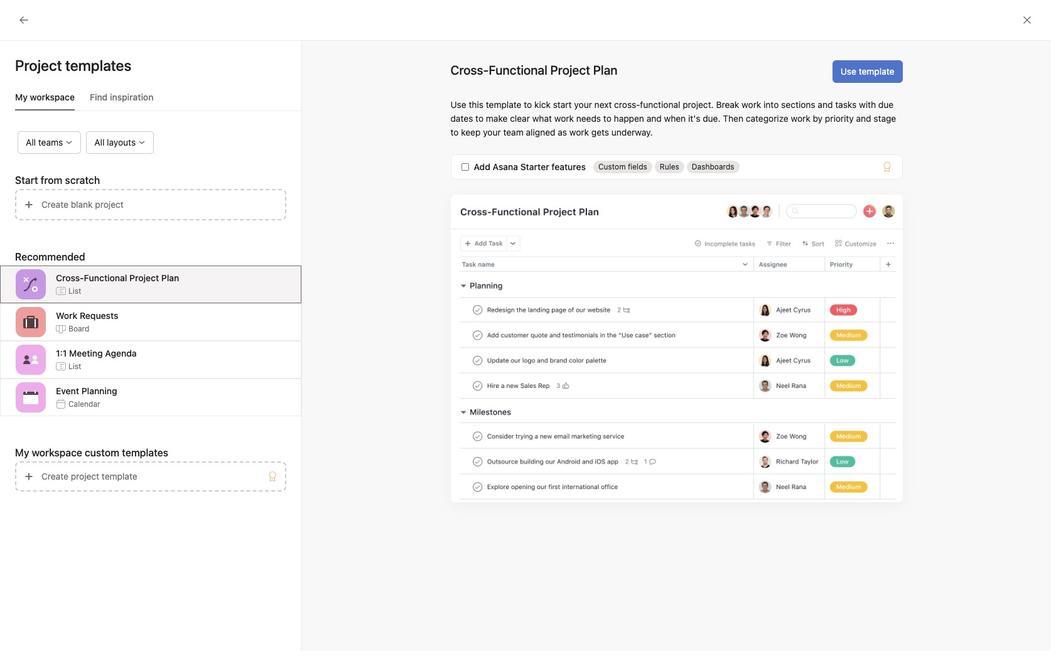 Task type: describe. For each thing, give the bounding box(es) containing it.
completed
[[405, 216, 451, 227]]

all for all teams
[[26, 137, 36, 148]]

plan
[[161, 272, 179, 283]]

1:1 meeting agenda
[[56, 348, 137, 358]]

goals
[[488, 488, 513, 499]]

dashboards
[[692, 162, 735, 171]]

inspiration
[[110, 92, 154, 102]]

list for meeting
[[68, 361, 81, 371]]

requests
[[80, 310, 118, 321]]

2 vertical spatial project
[[71, 471, 99, 482]]

my tasks link
[[8, 58, 143, 79]]

my goals
[[240, 455, 291, 469]]

cross-
[[614, 99, 640, 110]]

event planning image
[[23, 390, 38, 405]]

my inside teams element
[[33, 272, 45, 283]]

find
[[90, 92, 108, 102]]

the
[[471, 488, 486, 499]]

use template
[[841, 66, 895, 77]]

create blank project
[[41, 199, 124, 210]]

1 vertical spatial your
[[483, 127, 501, 138]]

make inside use this template to kick start your next cross-functional project. break work into sections and tasks with due dates to make clear what work needs to happen and when it's due. then categorize work by priority and stage to keep your team aligned as work gets underway.
[[486, 113, 508, 124]]

custom fields
[[599, 162, 647, 171]]

7
[[638, 77, 644, 88]]

planning
[[81, 385, 117, 396]]

all for all layouts
[[94, 137, 105, 148]]

0 horizontal spatial and
[[647, 113, 662, 124]]

all layouts button
[[86, 131, 154, 154]]

due
[[879, 99, 894, 110]]

kick
[[535, 99, 551, 110]]

cross- for cross-functional project plan
[[56, 272, 84, 283]]

1 vertical spatial make
[[392, 488, 417, 499]]

cross-functional project plan
[[451, 63, 618, 77]]

our
[[838, 230, 853, 241]]

upcoming
[[280, 216, 323, 227]]

calendar
[[68, 399, 100, 409]]

my left inbox at the top of page
[[15, 92, 28, 102]]

asana for restore
[[302, 488, 330, 499]]

close image
[[1023, 15, 1033, 25]]

good
[[498, 92, 545, 116]]

create project
[[668, 231, 728, 242]]

project
[[129, 272, 159, 283]]

teams
[[38, 137, 63, 148]]

my tasks
[[280, 193, 330, 208]]

remove widget
[[440, 517, 502, 528]]

kendall
[[641, 92, 705, 116]]

blank
[[71, 199, 93, 210]]

custom templates
[[85, 447, 168, 459]]

my workspace custom templates
[[15, 447, 168, 459]]

create project template
[[41, 471, 137, 482]]

tasks completed
[[573, 136, 631, 146]]

traction
[[419, 488, 454, 499]]

start
[[553, 99, 572, 110]]

cross- for cross-functional project plan
[[451, 63, 489, 77]]

restore asana advanced to make traction on the goals you own.
[[264, 488, 556, 499]]

people
[[622, 454, 660, 468]]

completed button
[[405, 216, 451, 233]]

starter
[[521, 161, 549, 172]]

team
[[503, 127, 524, 138]]

thursday,
[[558, 77, 604, 88]]

thursday, march 7 good afternoon, kendall
[[498, 77, 705, 116]]

1:1
[[56, 348, 67, 358]]

0 vertical spatial workspace
[[30, 92, 75, 102]]

template for create project template
[[102, 471, 137, 482]]

happen
[[614, 113, 644, 124]]

my workspace inside teams element
[[33, 272, 91, 283]]

my workspace inside tab list
[[15, 92, 75, 102]]

our first project link
[[838, 230, 903, 241]]

Type the name of a team, a project, or people text field
[[747, 408, 1004, 423]]

dates
[[451, 113, 473, 124]]

you
[[515, 488, 532, 499]]

rules
[[660, 162, 680, 171]]

reporting link
[[8, 137, 143, 157]]

functional
[[640, 99, 681, 110]]

inbox link
[[8, 79, 143, 99]]

widget
[[475, 517, 502, 528]]

completed
[[594, 136, 631, 146]]

break
[[716, 99, 740, 110]]

work down needs
[[570, 127, 589, 138]]

use template button
[[833, 60, 903, 83]]

to down next
[[604, 113, 612, 124]]

projects
[[622, 193, 668, 207]]

with
[[859, 99, 876, 110]]

to down dates
[[451, 127, 459, 138]]

insights element
[[0, 114, 151, 200]]

new message dialog
[[712, 340, 1026, 651]]

my down event planning image
[[15, 447, 29, 459]]

when
[[664, 113, 686, 124]]

fields
[[628, 162, 647, 171]]

add asana starter features
[[474, 161, 586, 172]]

new message
[[722, 349, 779, 359]]

meeting
[[69, 348, 103, 358]]

list for functional
[[68, 286, 81, 296]]

add profile photo image
[[240, 187, 270, 217]]

tab list containing my workspace
[[15, 90, 302, 111]]

1 horizontal spatial and
[[818, 99, 833, 110]]

restore
[[264, 488, 299, 499]]

1 horizontal spatial tasks
[[573, 136, 592, 146]]

remove
[[440, 517, 473, 528]]

sections
[[782, 99, 816, 110]]

workspace inside teams element
[[47, 272, 91, 283]]

2 vertical spatial workspace
[[32, 447, 82, 459]]



Task type: vqa. For each thing, say whether or not it's contained in the screenshot.
use
yes



Task type: locate. For each thing, give the bounding box(es) containing it.
functional
[[489, 63, 548, 77], [84, 272, 127, 283]]

my tasks link
[[280, 192, 580, 212]]

march
[[607, 77, 636, 88]]

functional up good
[[489, 63, 548, 77]]

0 horizontal spatial your
[[483, 127, 501, 138]]

1 list from the top
[[68, 286, 81, 296]]

0 vertical spatial use
[[841, 66, 857, 77]]

then
[[723, 113, 744, 124]]

and down the 'functional'
[[647, 113, 662, 124]]

add
[[474, 161, 491, 172]]

on
[[457, 488, 468, 499]]

workspace up create project template
[[32, 447, 82, 459]]

project plan
[[551, 63, 618, 77]]

0 vertical spatial functional
[[489, 63, 548, 77]]

1 horizontal spatial all
[[94, 137, 105, 148]]

my up inbox at the top of page
[[33, 63, 45, 73]]

stage
[[874, 113, 897, 124]]

my workspace down my tasks
[[15, 92, 75, 102]]

None checkbox
[[461, 163, 469, 171]]

all inside "popup button"
[[26, 137, 36, 148]]

use up priority
[[841, 66, 857, 77]]

tab list
[[15, 90, 302, 111]]

cross-functional project plan image
[[23, 277, 38, 292]]

0 vertical spatial asana
[[493, 161, 518, 172]]

1 vertical spatial project
[[874, 230, 903, 241]]

afternoon,
[[550, 92, 637, 116]]

needs
[[576, 113, 601, 124]]

2 vertical spatial tasks
[[573, 136, 592, 146]]

into
[[764, 99, 779, 110]]

2 list from the top
[[68, 361, 81, 371]]

1 vertical spatial list
[[68, 361, 81, 371]]

from scratch
[[41, 175, 100, 186]]

go back image
[[19, 15, 29, 25]]

use inside use this template to kick start your next cross-functional project. break work into sections and tasks with due dates to make clear what work needs to happen and when it's due. then categorize work by priority and stage to keep your team aligned as work gets underway.
[[451, 99, 467, 110]]

to left 'kick'
[[524, 99, 532, 110]]

make up team
[[486, 113, 508, 124]]

this
[[469, 99, 484, 110]]

0 horizontal spatial all
[[26, 137, 36, 148]]

as
[[558, 127, 567, 138]]

your right keep
[[483, 127, 501, 138]]

use for use this template to kick start your next cross-functional project. break work into sections and tasks with due dates to make clear what work needs to happen and when it's due. then categorize work by priority and stage to keep your team aligned as work gets underway.
[[451, 99, 467, 110]]

keep
[[461, 127, 481, 138]]

0 vertical spatial project
[[95, 199, 124, 210]]

use for use template
[[841, 66, 857, 77]]

use inside button
[[841, 66, 857, 77]]

clear
[[510, 113, 530, 124]]

list image
[[805, 229, 820, 244]]

1 create from the top
[[41, 199, 68, 210]]

create project template button
[[15, 462, 286, 492]]

project
[[95, 199, 124, 210], [874, 230, 903, 241], [71, 471, 99, 482]]

all down insights
[[26, 137, 36, 148]]

my workspace link
[[8, 268, 143, 288]]

workspace down my tasks
[[30, 92, 75, 102]]

all inside dropdown button
[[94, 137, 105, 148]]

create for from scratch
[[41, 199, 68, 210]]

custom
[[599, 162, 626, 171]]

my down recommended
[[33, 272, 45, 283]]

board
[[68, 324, 89, 333]]

make left traction on the bottom left of the page
[[392, 488, 417, 499]]

0 vertical spatial tasks
[[47, 63, 69, 73]]

1 vertical spatial cross-
[[56, 272, 84, 283]]

1 vertical spatial tasks
[[836, 99, 857, 110]]

0 vertical spatial create
[[41, 199, 68, 210]]

functional up requests
[[84, 272, 127, 283]]

0 horizontal spatial cross-
[[56, 272, 84, 283]]

upcoming button
[[280, 216, 323, 233]]

2 horizontal spatial template
[[859, 66, 895, 77]]

use this template to kick start your next cross-functional project. break work into sections and tasks with due dates to make clear what work needs to happen and when it's due. then categorize work by priority and stage to keep your team aligned as work gets underway.
[[451, 99, 897, 138]]

my
[[33, 63, 45, 73], [15, 92, 28, 102], [33, 272, 45, 283], [15, 447, 29, 459]]

functional for project plan
[[489, 63, 548, 77]]

2 vertical spatial template
[[102, 471, 137, 482]]

0 horizontal spatial use
[[451, 99, 467, 110]]

aligned
[[526, 127, 556, 138]]

workspace
[[30, 92, 75, 102], [47, 272, 91, 283], [32, 447, 82, 459]]

goals
[[33, 182, 56, 192]]

functional for project
[[84, 272, 127, 283]]

1 horizontal spatial cross-
[[451, 63, 489, 77]]

1 vertical spatial template
[[486, 99, 522, 110]]

project templates
[[15, 57, 132, 74]]

my workspace down recommended
[[33, 272, 91, 283]]

0 vertical spatial your
[[574, 99, 592, 110]]

create down goals
[[41, 199, 68, 210]]

1 horizontal spatial functional
[[489, 63, 548, 77]]

2 horizontal spatial and
[[857, 113, 872, 124]]

template
[[859, 66, 895, 77], [486, 99, 522, 110], [102, 471, 137, 482]]

1 vertical spatial functional
[[84, 272, 127, 283]]

asana right add
[[493, 161, 518, 172]]

0 vertical spatial make
[[486, 113, 508, 124]]

work
[[56, 310, 77, 321]]

work up as
[[555, 113, 574, 124]]

project for our first project
[[874, 230, 903, 241]]

0
[[563, 134, 570, 148]]

template inside button
[[859, 66, 895, 77]]

list up the 'work'
[[68, 286, 81, 296]]

project right first
[[874, 230, 903, 241]]

cross-functional project plan
[[56, 272, 179, 283]]

create for workspace
[[41, 471, 68, 482]]

template inside use this template to kick start your next cross-functional project. break work into sections and tasks with due dates to make clear what work needs to happen and when it's due. then categorize work by priority and stage to keep your team aligned as work gets underway.
[[486, 99, 522, 110]]

start
[[15, 175, 38, 186]]

1 vertical spatial create
[[41, 471, 68, 482]]

agenda
[[105, 348, 137, 358]]

first
[[855, 230, 872, 241]]

2 horizontal spatial tasks
[[836, 99, 857, 110]]

create down my workspace custom templates
[[41, 471, 68, 482]]

tasks up priority
[[836, 99, 857, 110]]

0 horizontal spatial asana
[[302, 488, 330, 499]]

1 horizontal spatial asana
[[493, 161, 518, 172]]

1 vertical spatial asana
[[302, 488, 330, 499]]

hide sidebar image
[[16, 10, 26, 20]]

advanced
[[332, 488, 378, 499]]

your
[[574, 99, 592, 110], [483, 127, 501, 138]]

and down 'with'
[[857, 113, 872, 124]]

use up dates
[[451, 99, 467, 110]]

project down my workspace custom templates
[[71, 471, 99, 482]]

tasks up inbox at the top of page
[[47, 63, 69, 73]]

template inside button
[[102, 471, 137, 482]]

start from scratch
[[15, 175, 100, 186]]

0 horizontal spatial functional
[[84, 272, 127, 283]]

by
[[813, 113, 823, 124]]

categorize
[[746, 113, 789, 124]]

underway.
[[612, 127, 653, 138]]

1 vertical spatial use
[[451, 99, 467, 110]]

create blank project button
[[15, 189, 286, 220]]

event
[[56, 385, 79, 396]]

event planning
[[56, 385, 117, 396]]

what
[[532, 113, 552, 124]]

work requests image
[[23, 315, 38, 330]]

0 horizontal spatial tasks
[[47, 63, 69, 73]]

gets
[[592, 127, 609, 138]]

project for create blank project
[[95, 199, 124, 210]]

asana right restore on the bottom of page
[[302, 488, 330, 499]]

asana for add
[[493, 161, 518, 172]]

1 horizontal spatial use
[[841, 66, 857, 77]]

2 create from the top
[[41, 471, 68, 482]]

remove widget button
[[432, 511, 511, 534]]

Add subject text field
[[712, 379, 1026, 396]]

tasks right "0"
[[573, 136, 592, 146]]

list down meeting
[[68, 361, 81, 371]]

1 horizontal spatial your
[[574, 99, 592, 110]]

next
[[595, 99, 612, 110]]

1:1 meeting agenda image
[[23, 352, 38, 367]]

tasks inside use this template to kick start your next cross-functional project. break work into sections and tasks with due dates to make clear what work needs to happen and when it's due. then categorize work by priority and stage to keep your team aligned as work gets underway.
[[836, 99, 857, 110]]

1 horizontal spatial template
[[486, 99, 522, 110]]

priority
[[825, 113, 854, 124]]

0 vertical spatial cross-
[[451, 63, 489, 77]]

template down custom templates at the left of page
[[102, 471, 137, 482]]

all left layouts
[[94, 137, 105, 148]]

my tasks
[[33, 63, 69, 73]]

global element
[[0, 31, 151, 106]]

teams element
[[0, 245, 151, 290]]

cross- down recommended
[[56, 272, 84, 283]]

all layouts
[[94, 137, 136, 148]]

work
[[742, 99, 762, 110], [555, 113, 574, 124], [791, 113, 811, 124], [570, 127, 589, 138]]

project right blank
[[95, 199, 124, 210]]

our first project
[[838, 230, 903, 241]]

template up 'clear'
[[486, 99, 522, 110]]

0 horizontal spatial make
[[392, 488, 417, 499]]

use
[[841, 66, 857, 77], [451, 99, 467, 110]]

template for use this template to kick start your next cross-functional project. break work into sections and tasks with due dates to make clear what work needs to happen and when it's due. then categorize work by priority and stage to keep your team aligned as work gets underway.
[[486, 99, 522, 110]]

list
[[68, 286, 81, 296], [68, 361, 81, 371]]

make
[[486, 113, 508, 124], [392, 488, 417, 499]]

tasks inside global element
[[47, 63, 69, 73]]

template up 'with'
[[859, 66, 895, 77]]

to right advanced
[[380, 488, 389, 499]]

1 horizontal spatial make
[[486, 113, 508, 124]]

workspace down recommended
[[47, 272, 91, 283]]

0 vertical spatial template
[[859, 66, 895, 77]]

and up by
[[818, 99, 833, 110]]

1 vertical spatial workspace
[[47, 272, 91, 283]]

0 vertical spatial my workspace
[[15, 92, 75, 102]]

cross-
[[451, 63, 489, 77], [56, 272, 84, 283]]

my inside global element
[[33, 63, 45, 73]]

0 vertical spatial list
[[68, 286, 81, 296]]

0 horizontal spatial template
[[102, 471, 137, 482]]

create project link
[[622, 217, 792, 258]]

cross- up this
[[451, 63, 489, 77]]

goals link
[[8, 177, 143, 197]]

work left into on the top right of page
[[742, 99, 762, 110]]

features
[[552, 161, 586, 172]]

all
[[26, 137, 36, 148], [94, 137, 105, 148]]

2 all from the left
[[94, 137, 105, 148]]

work down sections
[[791, 113, 811, 124]]

project.
[[683, 99, 714, 110]]

inbox
[[33, 83, 55, 94]]

1 all from the left
[[26, 137, 36, 148]]

it's
[[688, 113, 701, 124]]

your up needs
[[574, 99, 592, 110]]

1 vertical spatial my workspace
[[33, 272, 91, 283]]

own.
[[534, 488, 556, 499]]

to down this
[[476, 113, 484, 124]]



